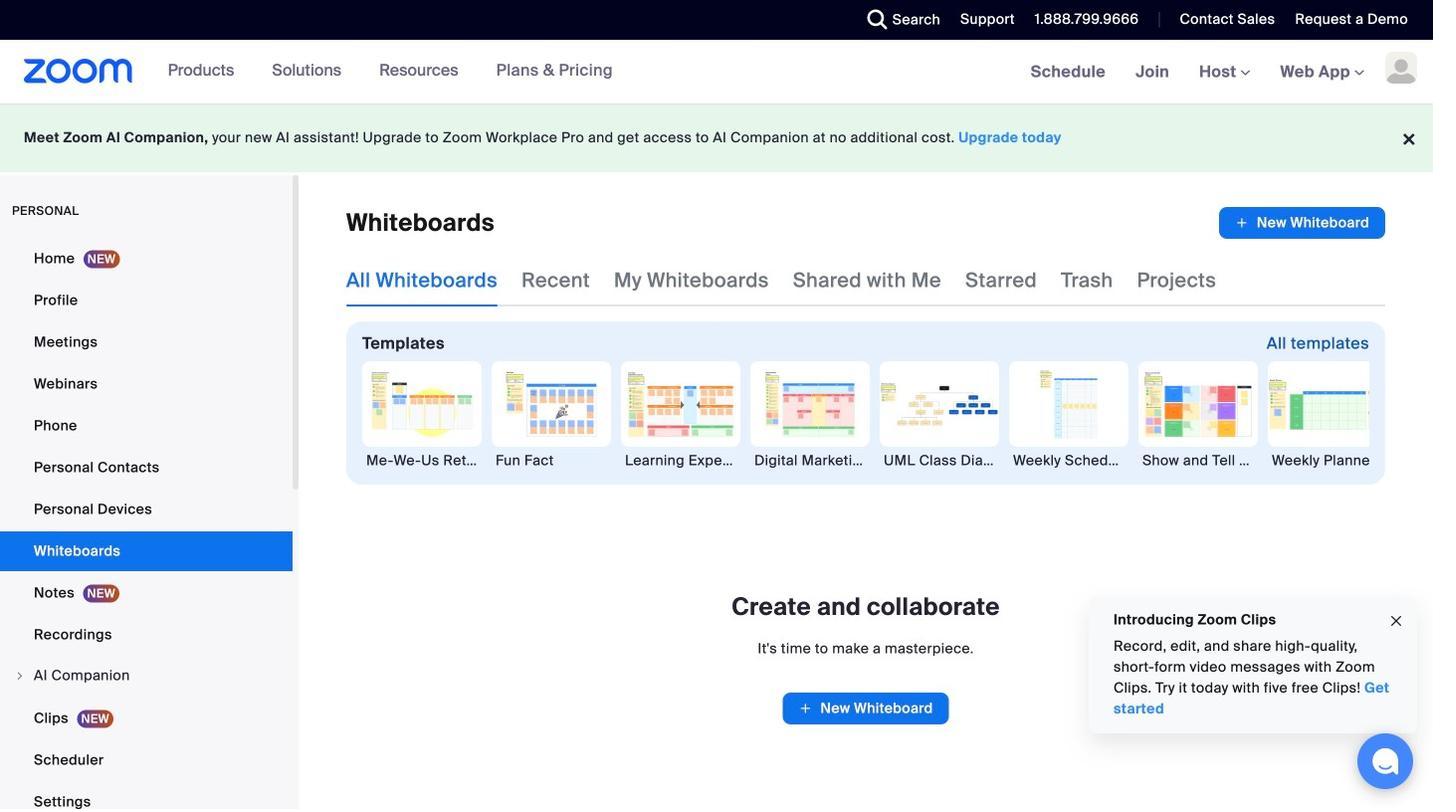 Task type: vqa. For each thing, say whether or not it's contained in the screenshot.
Meetings
no



Task type: describe. For each thing, give the bounding box(es) containing it.
0 vertical spatial application
[[1219, 207, 1386, 239]]

zoom logo image
[[24, 59, 133, 84]]

show and tell with a twist element
[[1139, 451, 1258, 471]]

meetings navigation
[[1016, 40, 1433, 105]]

learning experience canvas element
[[621, 451, 741, 471]]

weekly schedule element
[[1009, 451, 1129, 471]]

add image
[[1235, 213, 1249, 233]]

uml class diagram element
[[880, 451, 999, 471]]

personal menu menu
[[0, 239, 293, 809]]

right image
[[14, 670, 26, 682]]

digital marketing canvas element
[[751, 451, 870, 471]]

close image
[[1389, 610, 1404, 633]]



Task type: locate. For each thing, give the bounding box(es) containing it.
product information navigation
[[133, 40, 628, 104]]

application
[[1219, 207, 1386, 239], [783, 693, 949, 725]]

fun fact element
[[492, 451, 611, 471]]

menu item
[[0, 657, 293, 697]]

weekly planner element
[[1268, 451, 1388, 471]]

1 vertical spatial application
[[783, 693, 949, 725]]

tabs of all whiteboard page tab list
[[346, 255, 1216, 307]]

me-we-us retrospective element
[[362, 451, 482, 471]]

1 horizontal spatial application
[[1219, 207, 1386, 239]]

footer
[[0, 104, 1433, 172]]

profile picture image
[[1386, 52, 1417, 84]]

0 horizontal spatial application
[[783, 693, 949, 725]]

banner
[[0, 40, 1433, 105]]

open chat image
[[1372, 748, 1399, 775]]

add image
[[799, 699, 813, 719]]



